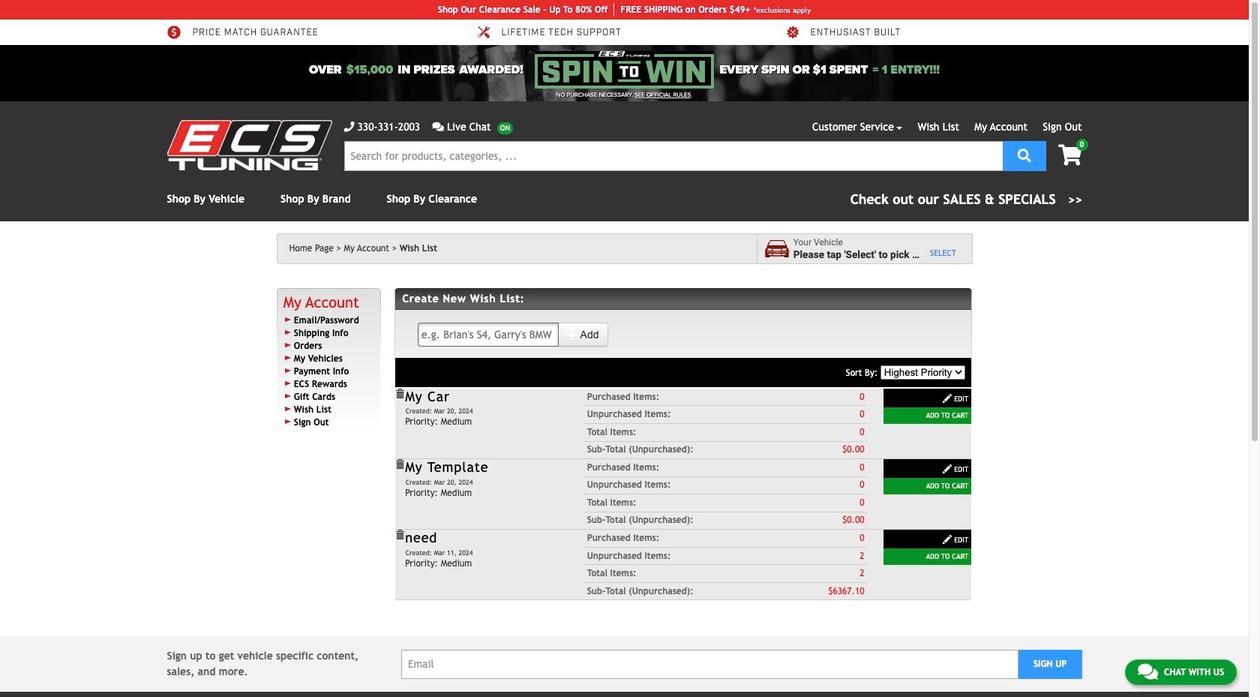 Task type: describe. For each thing, give the bounding box(es) containing it.
comments image
[[1138, 663, 1159, 681]]

delete image for third white icon from the bottom of the page
[[395, 389, 405, 399]]

delete image for 1st white icon from the bottom
[[395, 530, 405, 540]]

1 white image from the top
[[943, 393, 953, 404]]

e.g. Brian's S4, Garry's BMW E92...etc text field
[[418, 323, 559, 347]]

search image
[[1018, 148, 1032, 162]]

Email email field
[[402, 650, 1019, 679]]

phone image
[[344, 122, 355, 132]]

3 white image from the top
[[943, 534, 953, 545]]

2 white image from the top
[[943, 464, 953, 474]]

Search text field
[[344, 141, 1003, 171]]



Task type: vqa. For each thing, say whether or not it's contained in the screenshot.
to in the Top Tec 6200 Engine Oil (0W-20) - 5 Liter Engineered to help enhance fuel economy. 508/509 approval.
no



Task type: locate. For each thing, give the bounding box(es) containing it.
delete image up delete image
[[395, 389, 405, 399]]

shopping cart image
[[1059, 145, 1083, 166]]

2 delete image from the top
[[395, 530, 405, 540]]

white image
[[568, 330, 578, 341]]

1 delete image from the top
[[395, 389, 405, 399]]

1 vertical spatial delete image
[[395, 530, 405, 540]]

delete image
[[395, 389, 405, 399], [395, 530, 405, 540]]

1 vertical spatial white image
[[943, 464, 953, 474]]

0 vertical spatial white image
[[943, 393, 953, 404]]

ecs tuning 'spin to win' contest logo image
[[535, 51, 714, 89]]

2 vertical spatial white image
[[943, 534, 953, 545]]

0 vertical spatial delete image
[[395, 389, 405, 399]]

ecs tuning image
[[167, 120, 332, 170]]

delete image
[[395, 459, 405, 470]]

delete image down delete image
[[395, 530, 405, 540]]

comments image
[[432, 122, 444, 132]]

white image
[[943, 393, 953, 404], [943, 464, 953, 474], [943, 534, 953, 545]]



